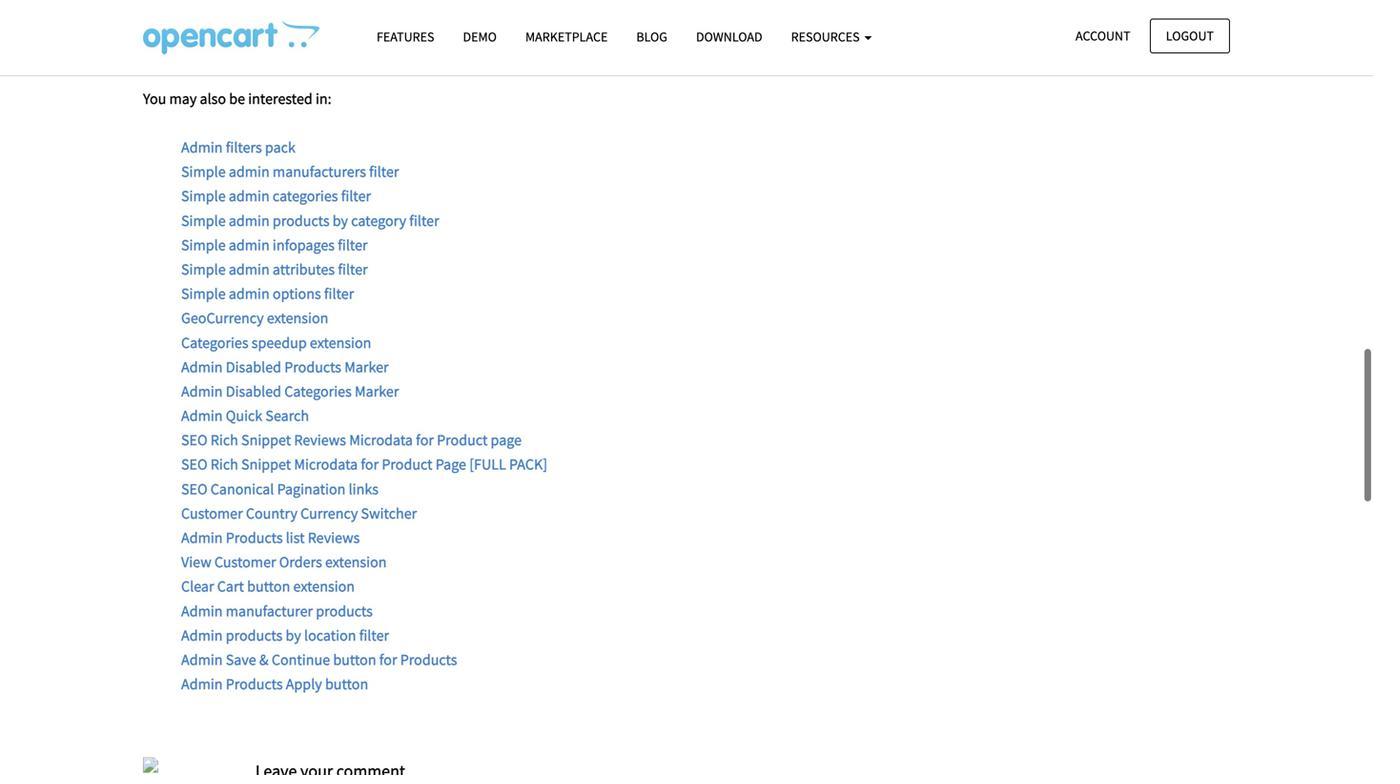 Task type: locate. For each thing, give the bounding box(es) containing it.
marketplace link
[[511, 20, 622, 54]]

simple admin options filter link
[[181, 284, 354, 303]]

products up &
[[226, 626, 283, 645]]

button down admin save & continue button for products link
[[325, 675, 368, 694]]

demo link
[[449, 20, 511, 54]]

currency
[[301, 504, 358, 523]]

customer country currency switcher link
[[181, 504, 417, 523]]

2 vertical spatial seo
[[181, 480, 208, 499]]

product left the page
[[382, 455, 433, 474]]

2 simple from the top
[[181, 187, 226, 206]]

1 vertical spatial marker
[[355, 382, 399, 401]]

customer down 'canonical'
[[181, 504, 243, 523]]

reviews
[[294, 431, 346, 450], [308, 528, 360, 547]]

button up the manufacturer
[[247, 577, 290, 596]]

admin products apply button link
[[181, 675, 368, 694]]

products
[[273, 211, 330, 230], [316, 602, 373, 621], [226, 626, 283, 645]]

microdata
[[349, 431, 413, 450], [294, 455, 358, 474]]

simple admin attributes filter link
[[181, 260, 368, 279]]

0 vertical spatial snippet
[[241, 431, 291, 450]]

0 vertical spatial categories
[[181, 333, 249, 352]]

products up infopages
[[273, 211, 330, 230]]

1 vertical spatial for
[[361, 455, 379, 474]]

button
[[247, 577, 290, 596], [333, 650, 376, 669], [325, 675, 368, 694]]

apply
[[286, 675, 322, 694]]

2 disabled from the top
[[226, 382, 281, 401]]

products
[[284, 357, 341, 377], [226, 528, 283, 547], [400, 650, 457, 669], [226, 675, 283, 694]]

geocurrency extension link
[[181, 309, 328, 328]]

disabled up the admin quick search link
[[226, 382, 281, 401]]

7 admin from the top
[[181, 626, 223, 645]]

quick
[[226, 406, 262, 425]]

&
[[259, 650, 269, 669]]

by up the continue
[[286, 626, 301, 645]]

3 seo from the top
[[181, 480, 208, 499]]

opencart - list manufacturer products [admin area] image
[[143, 20, 319, 54]]

1 horizontal spatial by
[[333, 211, 348, 230]]

1 horizontal spatial product
[[437, 431, 488, 450]]

seo canonical pagination links link
[[181, 480, 379, 499]]

categories
[[181, 333, 249, 352], [284, 382, 352, 401]]

admin quick search link
[[181, 406, 309, 425]]

1 vertical spatial customer
[[214, 553, 276, 572]]

admin
[[250, 4, 290, 23], [229, 162, 270, 181], [229, 187, 270, 206], [229, 211, 270, 230], [229, 235, 270, 255], [229, 260, 270, 279], [229, 284, 270, 303]]

page
[[491, 431, 522, 450]]

products up location
[[316, 602, 373, 621]]

product
[[437, 431, 488, 450], [382, 455, 433, 474]]

pack
[[265, 138, 296, 157]]

snippet down the admin quick search link
[[241, 431, 291, 450]]

simple admin manufacturers filter link
[[181, 162, 399, 181]]

account link
[[1060, 19, 1147, 53]]

country
[[246, 504, 298, 523]]

0 horizontal spatial by
[[286, 626, 301, 645]]

cart
[[217, 577, 244, 596]]

admin filters pack link
[[181, 138, 296, 157]]

admin
[[181, 138, 223, 157], [181, 357, 223, 377], [181, 382, 223, 401], [181, 406, 223, 425], [181, 528, 223, 547], [181, 602, 223, 621], [181, 626, 223, 645], [181, 650, 223, 669], [181, 675, 223, 694]]

1 vertical spatial seo
[[181, 455, 208, 474]]

1 vertical spatial disabled
[[226, 382, 281, 401]]

pack]
[[509, 455, 547, 474]]

1 vertical spatial rich
[[211, 455, 238, 474]]

customer
[[181, 504, 243, 523], [214, 553, 276, 572]]

rich
[[211, 431, 238, 450], [211, 455, 238, 474]]

be
[[229, 89, 245, 108]]

button down location
[[333, 650, 376, 669]]

filter
[[369, 162, 399, 181], [341, 187, 371, 206], [409, 211, 439, 230], [338, 235, 368, 255], [338, 260, 368, 279], [324, 284, 354, 303], [359, 626, 389, 645]]

product up the page
[[437, 431, 488, 450]]

1 vertical spatial snippet
[[241, 455, 291, 474]]

you
[[143, 89, 166, 108]]

admin disabled categories marker link
[[181, 382, 399, 401]]

2 vertical spatial products
[[226, 626, 283, 645]]

marker
[[344, 357, 389, 377], [355, 382, 399, 401]]

password : admin
[[181, 4, 290, 23]]

1 rich from the top
[[211, 431, 238, 450]]

extension
[[267, 309, 328, 328], [310, 333, 371, 352], [325, 553, 387, 572], [293, 577, 355, 596]]

download link
[[682, 20, 777, 54]]

account
[[1076, 27, 1131, 44]]

page
[[436, 455, 466, 474]]

1 vertical spatial categories
[[284, 382, 352, 401]]

4 admin from the top
[[181, 406, 223, 425]]

for right the continue
[[379, 650, 397, 669]]

snippet up seo canonical pagination links "link"
[[241, 455, 291, 474]]

location
[[304, 626, 356, 645]]

rich up 'canonical'
[[211, 455, 238, 474]]

you may also be interested in:
[[143, 89, 332, 108]]

snippet
[[241, 431, 291, 450], [241, 455, 291, 474]]

1 admin from the top
[[181, 138, 223, 157]]

0 horizontal spatial categories
[[181, 333, 249, 352]]

demo
[[463, 28, 497, 45]]

geocurrency
[[181, 309, 264, 328]]

admin down simple admin manufacturers filter link at the left of the page
[[229, 187, 270, 206]]

1 vertical spatial product
[[382, 455, 433, 474]]

microdata up pagination
[[294, 455, 358, 474]]

0 vertical spatial product
[[437, 431, 488, 450]]

for up seo rich snippet microdata for product page [full pack] link on the bottom
[[416, 431, 434, 450]]

canonical
[[211, 480, 274, 499]]

by
[[333, 211, 348, 230], [286, 626, 301, 645]]

for up links
[[361, 455, 379, 474]]

extension right orders
[[325, 553, 387, 572]]

disabled
[[226, 357, 281, 377], [226, 382, 281, 401]]

admin up geocurrency extension link
[[229, 284, 270, 303]]

simple
[[181, 162, 226, 181], [181, 187, 226, 206], [181, 211, 226, 230], [181, 235, 226, 255], [181, 260, 226, 279], [181, 284, 226, 303]]

disabled down categories speedup extension link
[[226, 357, 281, 377]]

reviews down currency
[[308, 528, 360, 547]]

blog link
[[622, 20, 682, 54]]

microdata up seo rich snippet microdata for product page [full pack] link on the bottom
[[349, 431, 413, 450]]

by left category
[[333, 211, 348, 230]]

2 snippet from the top
[[241, 455, 291, 474]]

for
[[416, 431, 434, 450], [361, 455, 379, 474], [379, 650, 397, 669]]

reviews down search
[[294, 431, 346, 450]]

list
[[286, 528, 305, 547]]

speedup
[[252, 333, 307, 352]]

in:
[[316, 89, 332, 108]]

0 vertical spatial for
[[416, 431, 434, 450]]

seo rich snippet microdata for product page [full pack] link
[[181, 455, 547, 474]]

categories speedup extension link
[[181, 333, 371, 352]]

categories up search
[[284, 382, 352, 401]]

0 vertical spatial disabled
[[226, 357, 281, 377]]

2 seo from the top
[[181, 455, 208, 474]]

blog
[[636, 28, 668, 45]]

rich down quick at the bottom left of the page
[[211, 431, 238, 450]]

1 simple from the top
[[181, 162, 226, 181]]

5 admin from the top
[[181, 528, 223, 547]]

0 vertical spatial seo
[[181, 431, 208, 450]]

9 admin from the top
[[181, 675, 223, 694]]

1 snippet from the top
[[241, 431, 291, 450]]

simple admin infopages filter link
[[181, 235, 368, 255]]

seo
[[181, 431, 208, 450], [181, 455, 208, 474], [181, 480, 208, 499]]

categories down geocurrency
[[181, 333, 249, 352]]

0 vertical spatial rich
[[211, 431, 238, 450]]

customer up 'cart' on the left bottom of the page
[[214, 553, 276, 572]]



Task type: vqa. For each thing, say whether or not it's contained in the screenshot.
Blog at top
yes



Task type: describe. For each thing, give the bounding box(es) containing it.
admin products list reviews link
[[181, 528, 360, 547]]

seo rich snippet reviews microdata for product page link
[[181, 431, 522, 450]]

[full
[[469, 455, 506, 474]]

2 vertical spatial for
[[379, 650, 397, 669]]

extension up admin disabled products marker link at the top left
[[310, 333, 371, 352]]

0 horizontal spatial product
[[382, 455, 433, 474]]

features
[[377, 28, 434, 45]]

logout link
[[1150, 19, 1230, 53]]

admin save & continue button for products link
[[181, 650, 457, 669]]

manufacturers
[[273, 162, 366, 181]]

extension down options
[[267, 309, 328, 328]]

admin manufacturer products link
[[181, 602, 373, 621]]

2 admin from the top
[[181, 357, 223, 377]]

links
[[349, 480, 379, 499]]

5 simple from the top
[[181, 260, 226, 279]]

1 vertical spatial by
[[286, 626, 301, 645]]

0 vertical spatial marker
[[344, 357, 389, 377]]

1 vertical spatial button
[[333, 650, 376, 669]]

features link
[[362, 20, 449, 54]]

admin up simple admin infopages filter link
[[229, 211, 270, 230]]

1 vertical spatial reviews
[[308, 528, 360, 547]]

1 horizontal spatial categories
[[284, 382, 352, 401]]

1 disabled from the top
[[226, 357, 281, 377]]

4 simple from the top
[[181, 235, 226, 255]]

switcher
[[361, 504, 417, 523]]

admin disabled products marker link
[[181, 357, 389, 377]]

pagination
[[277, 480, 346, 499]]

filters
[[226, 138, 262, 157]]

resources
[[791, 28, 863, 45]]

0 vertical spatial customer
[[181, 504, 243, 523]]

admin right ":"
[[250, 4, 290, 23]]

may
[[169, 89, 197, 108]]

clear cart button extension link
[[181, 577, 355, 596]]

view
[[181, 553, 211, 572]]

infopages
[[273, 235, 335, 255]]

search
[[266, 406, 309, 425]]

admin up simple admin options filter "link"
[[229, 260, 270, 279]]

1 vertical spatial products
[[316, 602, 373, 621]]

options
[[273, 284, 321, 303]]

1 vertical spatial microdata
[[294, 455, 358, 474]]

3 admin from the top
[[181, 382, 223, 401]]

marketplace
[[525, 28, 608, 45]]

attributes
[[273, 260, 335, 279]]

view customer orders extension link
[[181, 553, 387, 572]]

extension down orders
[[293, 577, 355, 596]]

clear
[[181, 577, 214, 596]]

3 simple from the top
[[181, 211, 226, 230]]

orders
[[279, 553, 322, 572]]

1 seo from the top
[[181, 431, 208, 450]]

simple admin products by category filter link
[[181, 211, 439, 230]]

admin up simple admin attributes filter link
[[229, 235, 270, 255]]

save
[[226, 650, 256, 669]]

continue
[[272, 650, 330, 669]]

0 vertical spatial microdata
[[349, 431, 413, 450]]

8 admin from the top
[[181, 650, 223, 669]]

6 simple from the top
[[181, 284, 226, 303]]

category
[[351, 211, 406, 230]]

categories
[[273, 187, 338, 206]]

0 vertical spatial button
[[247, 577, 290, 596]]

interested
[[248, 89, 313, 108]]

:
[[243, 4, 247, 23]]

password
[[181, 4, 243, 23]]

0 vertical spatial reviews
[[294, 431, 346, 450]]

admin products by location filter link
[[181, 626, 389, 645]]

admin down filters
[[229, 162, 270, 181]]

0 vertical spatial by
[[333, 211, 348, 230]]

logout
[[1166, 27, 1214, 44]]

2 vertical spatial button
[[325, 675, 368, 694]]

manufacturer
[[226, 602, 313, 621]]

simple admin categories filter link
[[181, 187, 371, 206]]

2 rich from the top
[[211, 455, 238, 474]]

0 vertical spatial products
[[273, 211, 330, 230]]

resources link
[[777, 20, 886, 54]]

download
[[696, 28, 763, 45]]

johnsmith43233 image
[[143, 758, 246, 775]]

also
[[200, 89, 226, 108]]

6 admin from the top
[[181, 602, 223, 621]]

admin filters pack simple admin manufacturers filter simple admin categories filter simple admin products by category filter simple admin infopages filter simple admin attributes filter simple admin options filter geocurrency extension categories speedup extension admin disabled products marker admin disabled categories marker admin quick search seo rich snippet reviews microdata for product page seo rich snippet microdata for product page [full pack] seo canonical pagination links customer country currency switcher admin products list reviews view customer orders extension clear cart button extension admin manufacturer products admin products by location filter admin save & continue button for products admin products apply button
[[181, 138, 547, 694]]



